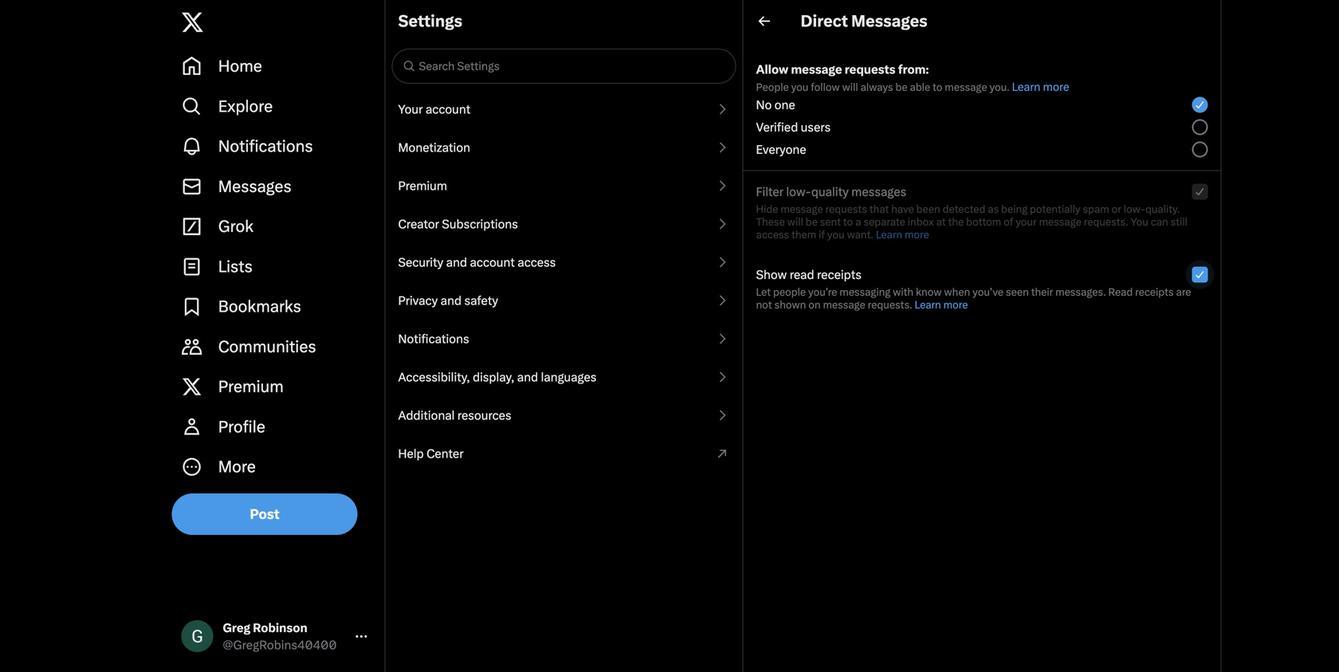 Task type: locate. For each thing, give the bounding box(es) containing it.
learn inside the allow message requests from: people you follow will always be able to message you. learn more
[[1013, 80, 1041, 94]]

1 vertical spatial account
[[470, 255, 515, 270]]

low- right filter
[[787, 185, 812, 199]]

more right you. on the right of page
[[1044, 80, 1070, 94]]

tab list inside 'settings' region
[[386, 90, 743, 473]]

1 vertical spatial premium link
[[172, 367, 378, 407]]

notifications link up 'languages'
[[386, 320, 743, 358]]

robinson
[[253, 621, 308, 635]]

be inside the allow message requests from: people you follow will always be able to message you. learn more
[[896, 81, 908, 93]]

learn more for filter low-quality messages
[[876, 228, 930, 241]]

1 vertical spatial messages
[[218, 177, 292, 196]]

or
[[1112, 203, 1122, 215]]

0 vertical spatial to
[[933, 81, 943, 93]]

1 vertical spatial access
[[518, 255, 556, 270]]

with
[[893, 286, 914, 298]]

monetization
[[398, 140, 471, 155]]

account inside 'security and account access' link
[[470, 255, 515, 270]]

account up safety on the left of page
[[470, 255, 515, 270]]

1 vertical spatial requests.
[[868, 299, 913, 311]]

security
[[398, 255, 444, 270]]

to inside the allow message requests from: people you follow will always be able to message you. learn more
[[933, 81, 943, 93]]

1 horizontal spatial messages
[[852, 12, 928, 31]]

0 vertical spatial premium
[[398, 179, 447, 193]]

1 horizontal spatial more
[[944, 299, 968, 311]]

0 vertical spatial will
[[843, 81, 859, 93]]

accessibility,
[[398, 370, 470, 384]]

premium
[[398, 179, 447, 193], [218, 377, 284, 396]]

monetization link
[[386, 128, 743, 167]]

account
[[426, 102, 471, 116], [470, 255, 515, 270]]

requests
[[845, 62, 896, 77], [826, 203, 868, 215]]

1 horizontal spatial to
[[933, 81, 943, 93]]

and left safety on the left of page
[[441, 293, 462, 308]]

0 vertical spatial be
[[896, 81, 908, 93]]

premium link down communities at the left bottom of page
[[172, 367, 378, 407]]

separate
[[864, 216, 906, 228]]

access
[[756, 228, 790, 241], [518, 255, 556, 270]]

1 horizontal spatial premium link
[[386, 167, 743, 205]]

messages up grok at top left
[[218, 177, 292, 196]]

post
[[250, 506, 280, 522]]

0 horizontal spatial notifications link
[[172, 126, 378, 166]]

requests for that
[[826, 203, 868, 215]]

1 vertical spatial requests
[[826, 203, 868, 215]]

requests inside the allow message requests from: people you follow will always be able to message you. learn more
[[845, 62, 896, 77]]

2 horizontal spatial more
[[1044, 80, 1070, 94]]

learn more link right you. on the right of page
[[1013, 80, 1070, 94]]

privacy and safety link
[[386, 282, 743, 320]]

learn more
[[876, 228, 930, 241], [915, 299, 968, 311]]

premium up creator
[[398, 179, 447, 193]]

0 horizontal spatial you
[[792, 81, 809, 93]]

requests. down 'with'
[[868, 299, 913, 311]]

message
[[791, 62, 843, 77], [945, 81, 988, 93], [781, 203, 823, 215], [1040, 216, 1082, 228], [823, 299, 866, 311]]

more down the inbox
[[905, 228, 930, 241]]

learn more down separate at right top
[[876, 228, 930, 241]]

1 vertical spatial notifications link
[[386, 320, 743, 358]]

notifications
[[218, 137, 313, 156], [398, 332, 469, 346]]

premium up profile
[[218, 377, 284, 396]]

be up them
[[806, 216, 818, 228]]

message down messaging
[[823, 299, 866, 311]]

settings region
[[385, 0, 744, 672]]

notifications link down explore
[[172, 126, 378, 166]]

1 horizontal spatial requests.
[[1084, 216, 1129, 228]]

premium link down your account link
[[386, 167, 743, 205]]

creator
[[398, 217, 439, 231]]

learn
[[1013, 80, 1041, 94], [876, 228, 903, 241], [915, 299, 942, 311]]

0 vertical spatial requests
[[845, 62, 896, 77]]

0 vertical spatial more
[[1044, 80, 1070, 94]]

notifications up accessibility,
[[398, 332, 469, 346]]

account right your
[[426, 102, 471, 116]]

0 vertical spatial account
[[426, 102, 471, 116]]

0 horizontal spatial premium
[[218, 377, 284, 396]]

shown
[[775, 299, 807, 311]]

1 horizontal spatial notifications link
[[386, 320, 743, 358]]

0 horizontal spatial low-
[[787, 185, 812, 199]]

account inside your account link
[[426, 102, 471, 116]]

learn down know
[[915, 299, 942, 311]]

2 vertical spatial learn
[[915, 299, 942, 311]]

more
[[218, 457, 256, 477]]

help center link
[[386, 435, 743, 473]]

post link
[[172, 493, 358, 535]]

1 vertical spatial learn
[[876, 228, 903, 241]]

1 vertical spatial learn more
[[915, 299, 968, 311]]

0 vertical spatial and
[[446, 255, 467, 270]]

you
[[792, 81, 809, 93], [828, 228, 845, 241]]

1 vertical spatial be
[[806, 216, 818, 228]]

1 vertical spatial premium
[[218, 377, 284, 396]]

messages
[[852, 12, 928, 31], [218, 177, 292, 196]]

0 vertical spatial receipts
[[817, 268, 862, 282]]

option group inside the section details region
[[756, 52, 1215, 161]]

requests up always at right top
[[845, 62, 896, 77]]

be inside hide message requests that have been detected as being potentially spam or low-quality. these will be sent to a separate inbox at the bottom of your message requests. you can still access them if you want.
[[806, 216, 818, 228]]

creator subscriptions
[[398, 217, 518, 231]]

and
[[446, 255, 467, 270], [441, 293, 462, 308], [517, 370, 538, 384]]

1 vertical spatial and
[[441, 293, 462, 308]]

tab list
[[386, 90, 743, 473]]

messages.
[[1056, 286, 1107, 298]]

be left able
[[896, 81, 908, 93]]

receipts left are
[[1136, 286, 1174, 298]]

that
[[870, 203, 889, 215]]

messages link
[[172, 166, 378, 207]]

notifications link
[[172, 126, 378, 166], [386, 320, 743, 358]]

1 horizontal spatial low-
[[1124, 203, 1146, 215]]

1 vertical spatial you
[[828, 228, 845, 241]]

when
[[945, 286, 971, 298]]

0 vertical spatial you
[[792, 81, 809, 93]]

to left a
[[844, 216, 853, 228]]

1 vertical spatial to
[[844, 216, 853, 228]]

0 vertical spatial messages
[[852, 12, 928, 31]]

1 vertical spatial receipts
[[1136, 286, 1174, 298]]

to right able
[[933, 81, 943, 93]]

0 vertical spatial learn more
[[876, 228, 930, 241]]

1 horizontal spatial access
[[756, 228, 790, 241]]

been
[[917, 203, 941, 215]]

you up one
[[792, 81, 809, 93]]

0 horizontal spatial notifications
[[218, 137, 313, 156]]

have
[[892, 203, 915, 215]]

0 horizontal spatial will
[[788, 216, 804, 228]]

0 vertical spatial requests.
[[1084, 216, 1129, 228]]

access down the these
[[756, 228, 790, 241]]

1 horizontal spatial you
[[828, 228, 845, 241]]

0 horizontal spatial to
[[844, 216, 853, 228]]

1 horizontal spatial notifications
[[398, 332, 469, 346]]

0 vertical spatial premium link
[[386, 167, 743, 205]]

0 horizontal spatial access
[[518, 255, 556, 270]]

quality
[[812, 185, 849, 199]]

0 horizontal spatial messages
[[218, 177, 292, 196]]

greg robinson @gregrobins40400
[[223, 621, 337, 652]]

more down 'when' at the right top of page
[[944, 299, 968, 311]]

read
[[1109, 286, 1133, 298]]

access inside 'settings' region
[[518, 255, 556, 270]]

bottom
[[967, 216, 1002, 228]]

and right display, at the left bottom of page
[[517, 370, 538, 384]]

learn right you. on the right of page
[[1013, 80, 1041, 94]]

1 horizontal spatial receipts
[[1136, 286, 1174, 298]]

safety
[[465, 293, 498, 308]]

lists
[[218, 257, 253, 276]]

more for filter low-quality messages
[[905, 228, 930, 241]]

1 horizontal spatial premium
[[398, 179, 447, 193]]

notifications inside 'settings' region
[[398, 332, 469, 346]]

more
[[1044, 80, 1070, 94], [905, 228, 930, 241], [944, 299, 968, 311]]

learn more link for filter low-quality messages
[[876, 228, 930, 241]]

0 vertical spatial access
[[756, 228, 790, 241]]

0 vertical spatial notifications
[[218, 137, 313, 156]]

receipts up you're
[[817, 268, 862, 282]]

verified
[[756, 120, 799, 134]]

notifications down the explore link
[[218, 137, 313, 156]]

0 horizontal spatial requests.
[[868, 299, 913, 311]]

you down sent
[[828, 228, 845, 241]]

requests. down spam
[[1084, 216, 1129, 228]]

0 vertical spatial low-
[[787, 185, 812, 199]]

security and account access
[[398, 255, 556, 270]]

lists link
[[172, 247, 378, 287]]

will right the follow
[[843, 81, 859, 93]]

requests.
[[1084, 216, 1129, 228], [868, 299, 913, 311]]

bookmarks link
[[172, 287, 378, 327]]

them
[[792, 228, 817, 241]]

message up them
[[781, 203, 823, 215]]

1 horizontal spatial will
[[843, 81, 859, 93]]

will up them
[[788, 216, 804, 228]]

0 horizontal spatial more
[[905, 228, 930, 241]]

learn down separate at right top
[[876, 228, 903, 241]]

more inside the allow message requests from: people you follow will always be able to message you. learn more
[[1044, 80, 1070, 94]]

want.
[[847, 228, 874, 241]]

access inside hide message requests that have been detected as being potentially spam or low-quality. these will be sent to a separate inbox at the bottom of your message requests. you can still access them if you want.
[[756, 228, 790, 241]]

learn more link inside option group
[[1013, 80, 1070, 94]]

1 vertical spatial will
[[788, 216, 804, 228]]

the
[[949, 216, 964, 228]]

requests inside hide message requests that have been detected as being potentially spam or low-quality. these will be sent to a separate inbox at the bottom of your message requests. you can still access them if you want.
[[826, 203, 868, 215]]

message inside let people you're messaging with know when you've seen their messages. read receipts are not shown on message requests.
[[823, 299, 866, 311]]

1 vertical spatial more
[[905, 228, 930, 241]]

learn more link down know
[[915, 299, 968, 311]]

your account link
[[386, 90, 743, 128]]

1 vertical spatial low-
[[1124, 203, 1146, 215]]

requests up a
[[826, 203, 868, 215]]

learn more link down separate at right top
[[876, 228, 930, 241]]

more for show read receipts
[[944, 299, 968, 311]]

0 horizontal spatial learn
[[876, 228, 903, 241]]

0 vertical spatial learn more link
[[1013, 80, 1070, 94]]

always
[[861, 81, 894, 93]]

and right "security"
[[446, 255, 467, 270]]

option group
[[756, 52, 1215, 161]]

low- up you
[[1124, 203, 1146, 215]]

learn more down know
[[915, 299, 968, 311]]

1 horizontal spatial learn
[[915, 299, 942, 311]]

home
[[218, 57, 262, 76]]

1 horizontal spatial be
[[896, 81, 908, 93]]

premium link
[[386, 167, 743, 205], [172, 367, 378, 407]]

option group containing allow message requests from:
[[756, 52, 1215, 161]]

receipts
[[817, 268, 862, 282], [1136, 286, 1174, 298]]

your account
[[398, 102, 471, 116]]

1 vertical spatial learn more link
[[876, 228, 930, 241]]

2 vertical spatial more
[[944, 299, 968, 311]]

access down creator subscriptions link at the top
[[518, 255, 556, 270]]

2 vertical spatial learn more link
[[915, 299, 968, 311]]

tab list containing your account
[[386, 90, 743, 473]]

premium inside primary navigation
[[218, 377, 284, 396]]

0 vertical spatial learn
[[1013, 80, 1041, 94]]

2 horizontal spatial learn
[[1013, 80, 1041, 94]]

greg
[[223, 621, 250, 635]]

1 vertical spatial notifications
[[398, 332, 469, 346]]

security and account access link
[[386, 243, 743, 282]]

notifications inside primary navigation
[[218, 137, 313, 156]]

spam
[[1083, 203, 1110, 215]]

messages inside the section details region
[[852, 12, 928, 31]]

still
[[1171, 216, 1188, 228]]

know
[[916, 286, 942, 298]]

0 horizontal spatial be
[[806, 216, 818, 228]]

to inside hide message requests that have been detected as being potentially spam or low-quality. these will be sent to a separate inbox at the bottom of your message requests. you can still access them if you want.
[[844, 216, 853, 228]]

messages up from:
[[852, 12, 928, 31]]

languages
[[541, 370, 597, 384]]



Task type: describe. For each thing, give the bounding box(es) containing it.
people
[[756, 81, 789, 93]]

will inside hide message requests that have been detected as being potentially spam or low-quality. these will be sent to a separate inbox at the bottom of your message requests. you can still access them if you want.
[[788, 216, 804, 228]]

privacy and safety
[[398, 293, 498, 308]]

if
[[819, 228, 825, 241]]

settings
[[398, 12, 463, 31]]

detected
[[943, 203, 986, 215]]

primary navigation
[[172, 46, 378, 487]]

these
[[756, 216, 785, 228]]

additional
[[398, 408, 455, 423]]

you
[[1131, 216, 1149, 228]]

grok link
[[172, 207, 378, 247]]

everyone
[[756, 142, 807, 157]]

explore
[[218, 97, 273, 116]]

learn more for show read receipts
[[915, 299, 968, 311]]

you.
[[990, 81, 1010, 93]]

follow
[[811, 81, 840, 93]]

not
[[756, 299, 772, 311]]

of
[[1004, 216, 1014, 228]]

display,
[[473, 370, 515, 384]]

at
[[937, 216, 946, 228]]

grok
[[218, 217, 254, 236]]

inbox
[[908, 216, 934, 228]]

low- inside hide message requests that have been detected as being potentially spam or low-quality. these will be sent to a separate inbox at the bottom of your message requests. you can still access them if you want.
[[1124, 203, 1146, 215]]

Search Settings search field
[[386, 42, 743, 90]]

on
[[809, 299, 821, 311]]

hide
[[756, 203, 779, 215]]

@gregrobins40400
[[223, 638, 337, 652]]

home link
[[172, 46, 378, 86]]

accessibility, display, and languages link
[[386, 358, 743, 396]]

learn for filter low-quality messages
[[876, 228, 903, 241]]

people
[[774, 286, 806, 298]]

you inside hide message requests that have been detected as being potentially spam or low-quality. these will be sent to a separate inbox at the bottom of your message requests. you can still access them if you want.
[[828, 228, 845, 241]]

show
[[756, 268, 787, 282]]

more button
[[172, 447, 378, 487]]

no one
[[756, 98, 796, 112]]

profile
[[218, 417, 265, 437]]

and for privacy
[[441, 293, 462, 308]]

2 vertical spatial and
[[517, 370, 538, 384]]

your
[[1016, 216, 1037, 228]]

you've
[[973, 286, 1004, 298]]

requests. inside let people you're messaging with know when you've seen their messages. read receipts are not shown on message requests.
[[868, 299, 913, 311]]

can
[[1151, 216, 1169, 228]]

will inside the allow message requests from: people you follow will always be able to message you. learn more
[[843, 81, 859, 93]]

hide message requests that have been detected as being potentially spam or low-quality. these will be sent to a separate inbox at the bottom of your message requests. you can still access them if you want.
[[756, 203, 1191, 241]]

learn more link for show read receipts
[[915, 299, 968, 311]]

let
[[756, 286, 771, 298]]

section details region
[[744, 0, 1222, 672]]

a
[[856, 216, 862, 228]]

are
[[1177, 286, 1192, 298]]

users
[[801, 120, 831, 134]]

profile link
[[172, 407, 378, 447]]

as
[[988, 203, 999, 215]]

you're
[[809, 286, 838, 298]]

0 horizontal spatial premium link
[[172, 367, 378, 407]]

messages
[[852, 185, 907, 199]]

no
[[756, 98, 772, 112]]

additional resources
[[398, 408, 512, 423]]

Search query text field
[[416, 50, 735, 82]]

explore link
[[172, 86, 378, 126]]

subscriptions
[[442, 217, 518, 231]]

accessibility, display, and languages
[[398, 370, 597, 384]]

potentially
[[1030, 203, 1081, 215]]

show read receipts
[[756, 268, 862, 282]]

0 vertical spatial notifications link
[[172, 126, 378, 166]]

messages inside messages link
[[218, 177, 292, 196]]

sent
[[820, 216, 841, 228]]

being
[[1002, 203, 1028, 215]]

center
[[427, 447, 464, 461]]

allow
[[756, 62, 789, 77]]

and for security
[[446, 255, 467, 270]]

communities
[[218, 337, 316, 356]]

requests for from:
[[845, 62, 896, 77]]

verified users everyone
[[756, 120, 831, 157]]

message up the follow
[[791, 62, 843, 77]]

able
[[910, 81, 931, 93]]

you inside the allow message requests from: people you follow will always be able to message you. learn more
[[792, 81, 809, 93]]

seen
[[1006, 286, 1029, 298]]

learn for show read receipts
[[915, 299, 942, 311]]

0 horizontal spatial receipts
[[817, 268, 862, 282]]

receipts inside let people you're messaging with know when you've seen their messages. read receipts are not shown on message requests.
[[1136, 286, 1174, 298]]

help center
[[398, 447, 464, 461]]

bookmarks
[[218, 297, 301, 316]]

their
[[1032, 286, 1054, 298]]

filter low-quality messages
[[756, 185, 907, 199]]

additional resources link
[[386, 396, 743, 435]]

your
[[398, 102, 423, 116]]

direct messages
[[801, 12, 928, 31]]

help
[[398, 447, 424, 461]]

privacy
[[398, 293, 438, 308]]

let people you're messaging with know when you've seen their messages. read receipts are not shown on message requests.
[[756, 286, 1194, 311]]

requests. inside hide message requests that have been detected as being potentially spam or low-quality. these will be sent to a separate inbox at the bottom of your message requests. you can still access them if you want.
[[1084, 216, 1129, 228]]

premium inside 'settings' region
[[398, 179, 447, 193]]

message down the potentially
[[1040, 216, 1082, 228]]

resources
[[458, 408, 512, 423]]

communities link
[[172, 327, 378, 367]]

direct
[[801, 12, 848, 31]]

message left you. on the right of page
[[945, 81, 988, 93]]



Task type: vqa. For each thing, say whether or not it's contained in the screenshot.
🦁 icon
no



